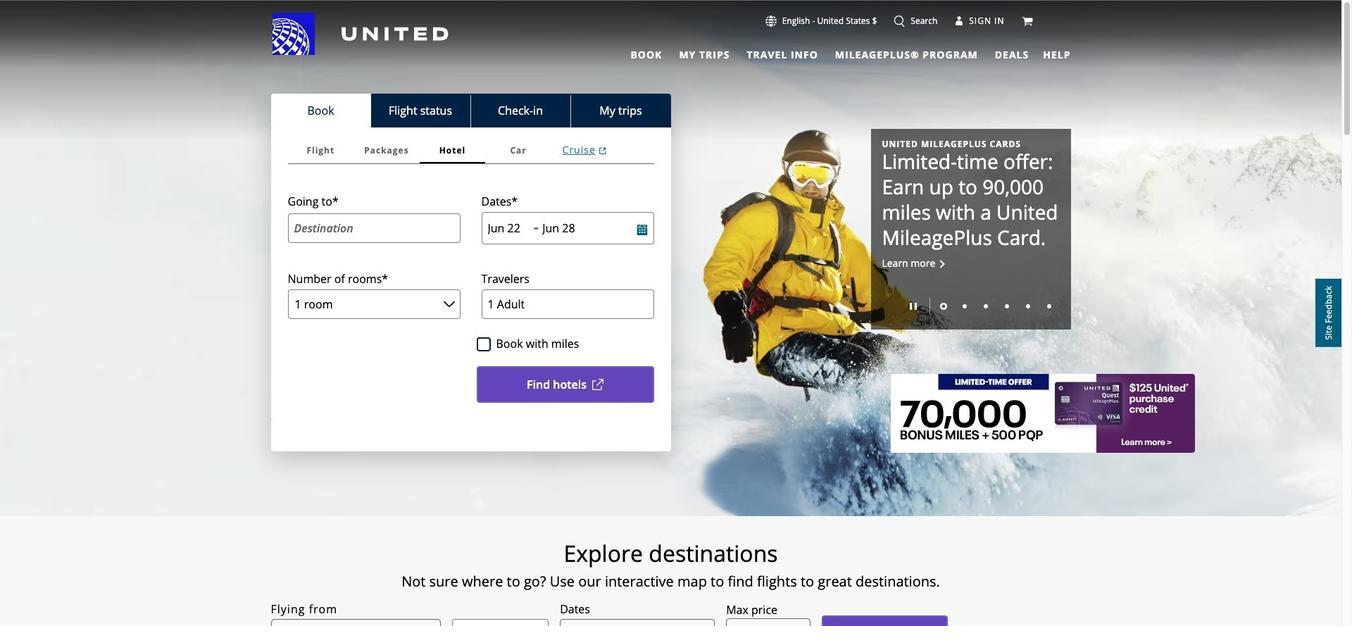 Task type: describe. For each thing, give the bounding box(es) containing it.
slide 1 of 6 image
[[940, 303, 947, 310]]

slide 5 of 6 image
[[1026, 305, 1030, 309]]

Checkout text field
[[543, 221, 624, 236]]

view cart, click to view list of recently searched saved trips. image
[[1022, 15, 1033, 27]]

explore destinations element
[[190, 540, 1152, 568]]

2 vertical spatial tab list
[[288, 137, 654, 164]]

flying from element
[[271, 601, 338, 618]]

slide 3 of 6 image
[[984, 305, 988, 309]]

Destination text field
[[288, 213, 460, 243]]

slide 2 of 6 image
[[963, 305, 967, 309]]



Task type: locate. For each thing, give the bounding box(es) containing it.
pause image
[[910, 303, 917, 310]]

select number of rooms. element
[[288, 271, 388, 287]]

0 vertical spatial tab list
[[622, 43, 1032, 63]]

not sure where to go? use our interactive map to find flights to great destinations. element
[[190, 573, 1152, 590]]

None text field
[[726, 619, 811, 626]]

united logo link to homepage image
[[272, 13, 448, 55]]

1 vertical spatial tab list
[[271, 94, 671, 128]]

carousel buttons element
[[882, 293, 1060, 318]]

tab list
[[622, 43, 1032, 63], [271, 94, 671, 128], [288, 137, 654, 164]]

main content
[[0, 1, 1342, 626]]

Check-in text field
[[488, 221, 528, 236]]

please enter the max price in the input text or tab to access the slider to set the max price. element
[[726, 602, 778, 619]]

currently in english united states	$ enter to change image
[[766, 15, 777, 27]]

slide 6 of 6 image
[[1047, 305, 1051, 309]]

slide 4 of 6 image
[[1005, 305, 1009, 309]]

navigation
[[0, 12, 1342, 63]]



Task type: vqa. For each thing, say whether or not it's contained in the screenshot.
One Way Flight search element
no



